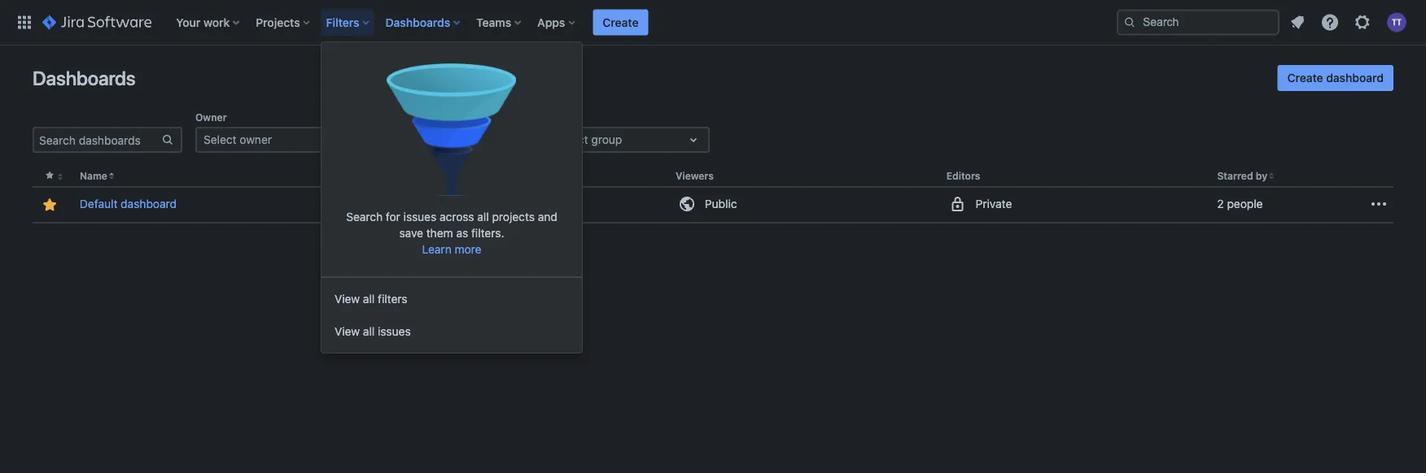 Task type: vqa. For each thing, say whether or not it's contained in the screenshot.
backup on the left top
no



Task type: locate. For each thing, give the bounding box(es) containing it.
projects
[[256, 15, 300, 29]]

starred by button
[[1217, 171, 1268, 182]]

select down project
[[379, 133, 412, 147]]

0 vertical spatial dashboard
[[1326, 71, 1384, 85]]

2 select from the left
[[379, 133, 412, 147]]

select left 'group'
[[555, 133, 588, 147]]

create right apps dropdown button
[[603, 15, 639, 29]]

dashboard down settings "icon"
[[1326, 71, 1384, 85]]

create
[[603, 15, 639, 29], [1288, 71, 1323, 85]]

1 horizontal spatial select
[[379, 133, 412, 147]]

default dashboard link
[[80, 196, 177, 213]]

project
[[371, 112, 406, 123]]

dashboards up search dashboards text field
[[33, 67, 135, 90]]

help image
[[1321, 13, 1340, 32]]

apps button
[[533, 9, 582, 35]]

jira software image
[[42, 13, 152, 32], [42, 13, 152, 32]]

starred
[[1217, 171, 1253, 182]]

0 vertical spatial create
[[603, 15, 639, 29]]

your work
[[176, 15, 230, 29]]

more
[[455, 242, 482, 256]]

for
[[386, 210, 400, 223]]

0 horizontal spatial dashboard
[[121, 198, 177, 211]]

1 horizontal spatial dashboard
[[1326, 71, 1384, 85]]

viewers
[[676, 171, 714, 182]]

create inside button
[[603, 15, 639, 29]]

issues for all
[[378, 325, 411, 339]]

select
[[204, 133, 237, 147], [379, 133, 412, 147], [555, 133, 588, 147]]

them
[[426, 226, 453, 240]]

create down notifications icon
[[1288, 71, 1323, 85]]

view all filters link
[[322, 283, 582, 316]]

create for create
[[603, 15, 639, 29]]

Owner text field
[[204, 132, 207, 148]]

dashboards right the filters popup button
[[386, 15, 450, 29]]

all left filters
[[363, 293, 375, 306]]

dashboard
[[1326, 71, 1384, 85], [121, 198, 177, 211]]

1 horizontal spatial owner
[[418, 171, 450, 182]]

1 vertical spatial dashboards
[[33, 67, 135, 90]]

1 view from the top
[[335, 293, 360, 306]]

3 select from the left
[[555, 133, 588, 147]]

dashboard for default dashboard
[[121, 198, 177, 211]]

1 horizontal spatial dashboards
[[386, 15, 450, 29]]

view down view all filters
[[335, 325, 360, 339]]

1 vertical spatial issues
[[378, 325, 411, 339]]

and
[[538, 210, 557, 223]]

0 horizontal spatial create
[[603, 15, 639, 29]]

projects
[[492, 210, 535, 223]]

all for issues
[[363, 325, 375, 339]]

private
[[976, 198, 1012, 211]]

default dashboard
[[80, 198, 177, 211]]

select left owner
[[204, 133, 237, 147]]

issues down filters
[[378, 325, 411, 339]]

starred by
[[1217, 171, 1268, 182]]

owner down the project
[[418, 171, 450, 182]]

1 vertical spatial all
[[363, 293, 375, 306]]

owner up the owner text field
[[195, 112, 227, 123]]

0 vertical spatial all
[[477, 210, 489, 223]]

group
[[591, 133, 622, 147]]

2 horizontal spatial select
[[555, 133, 588, 147]]

filters
[[326, 15, 359, 29]]

teams
[[476, 15, 511, 29]]

all down view all filters
[[363, 325, 375, 339]]

filters
[[378, 293, 408, 306]]

by
[[1256, 171, 1268, 182]]

owner button
[[418, 171, 450, 182]]

banner containing your work
[[0, 0, 1426, 46]]

default
[[80, 198, 118, 211]]

1 horizontal spatial create
[[1288, 71, 1323, 85]]

view
[[335, 293, 360, 306], [335, 325, 360, 339]]

name
[[80, 171, 107, 182]]

1 vertical spatial create
[[1288, 71, 1323, 85]]

2 people
[[1217, 198, 1263, 211]]

select for select group
[[555, 133, 588, 147]]

0 vertical spatial owner
[[195, 112, 227, 123]]

issues up save
[[404, 210, 437, 223]]

view for view all filters
[[335, 293, 360, 306]]

owner inside dashboards details element
[[418, 171, 450, 182]]

open image
[[684, 130, 703, 150]]

1 vertical spatial dashboard
[[121, 198, 177, 211]]

issues
[[404, 210, 437, 223], [378, 325, 411, 339]]

search image
[[1123, 16, 1137, 29]]

0 vertical spatial view
[[335, 293, 360, 306]]

your
[[176, 15, 201, 29]]

dashboard inside button
[[1326, 71, 1384, 85]]

0 horizontal spatial select
[[204, 133, 237, 147]]

dashboards
[[386, 15, 450, 29], [33, 67, 135, 90]]

create inside button
[[1288, 71, 1323, 85]]

save
[[399, 226, 423, 240]]

notifications image
[[1288, 13, 1307, 32]]

name button
[[80, 171, 107, 182]]

search for issues across all projects and save them as filters. learn more
[[346, 210, 557, 256]]

view inside the view all filters link
[[335, 293, 360, 306]]

an image showing that the apps dropdown menu is empty image
[[387, 47, 517, 209]]

0 vertical spatial issues
[[404, 210, 437, 223]]

view all issues
[[335, 325, 411, 339]]

1 select from the left
[[204, 133, 237, 147]]

owner
[[195, 112, 227, 123], [418, 171, 450, 182]]

all
[[477, 210, 489, 223], [363, 293, 375, 306], [363, 325, 375, 339]]

view up view all issues
[[335, 293, 360, 306]]

0 vertical spatial dashboards
[[386, 15, 450, 29]]

teams button
[[471, 9, 528, 35]]

2 vertical spatial all
[[363, 325, 375, 339]]

issues for for
[[404, 210, 437, 223]]

view inside view all issues link
[[335, 325, 360, 339]]

2 view from the top
[[335, 325, 360, 339]]

1 vertical spatial view
[[335, 325, 360, 339]]

1 vertical spatial owner
[[418, 171, 450, 182]]

create button
[[593, 9, 648, 35]]

dashboards inside dropdown button
[[386, 15, 450, 29]]

Search dashboards text field
[[34, 129, 161, 151]]

projects button
[[251, 9, 316, 35]]

dashboard for create dashboard
[[1326, 71, 1384, 85]]

create dashboard button
[[1278, 65, 1394, 91]]

0 horizontal spatial owner
[[195, 112, 227, 123]]

dashboard right default
[[121, 198, 177, 211]]

search
[[346, 210, 383, 223]]

select project
[[379, 133, 452, 147]]

banner
[[0, 0, 1426, 46]]

issues inside search for issues across all projects and save them as filters. learn more
[[404, 210, 437, 223]]

all inside search for issues across all projects and save them as filters. learn more
[[477, 210, 489, 223]]

owner
[[240, 133, 272, 147]]

all up filters.
[[477, 210, 489, 223]]

2
[[1217, 198, 1224, 211]]



Task type: describe. For each thing, give the bounding box(es) containing it.
public
[[705, 198, 737, 211]]

create for create dashboard
[[1288, 71, 1323, 85]]

select for select owner
[[204, 133, 237, 147]]

across
[[440, 210, 474, 223]]

your profile and settings image
[[1387, 13, 1407, 32]]

people
[[1227, 198, 1263, 211]]

select group
[[555, 133, 622, 147]]

learn
[[422, 242, 452, 256]]

view all issues link
[[322, 316, 582, 348]]

primary element
[[10, 0, 1117, 45]]

more image
[[1369, 195, 1389, 214]]

dashboards details element
[[33, 166, 1394, 224]]

as
[[456, 226, 468, 240]]

view all filters
[[335, 293, 408, 306]]

project
[[416, 133, 452, 147]]

view for view all issues
[[335, 325, 360, 339]]

0 horizontal spatial dashboards
[[33, 67, 135, 90]]

apps
[[537, 15, 565, 29]]

editors
[[947, 171, 981, 182]]

your work button
[[171, 9, 246, 35]]

select owner
[[204, 133, 272, 147]]

dashboards button
[[381, 9, 467, 35]]

all for filters
[[363, 293, 375, 306]]

filters.
[[471, 226, 504, 240]]

filters button
[[321, 9, 376, 35]]

learn more link
[[422, 242, 482, 256]]

star default dashboard image
[[40, 196, 59, 215]]

appswitcher icon image
[[15, 13, 34, 32]]

Search field
[[1117, 9, 1280, 35]]

settings image
[[1353, 13, 1373, 32]]

select for select project
[[379, 133, 412, 147]]

create dashboard
[[1288, 71, 1384, 85]]

work
[[204, 15, 230, 29]]



